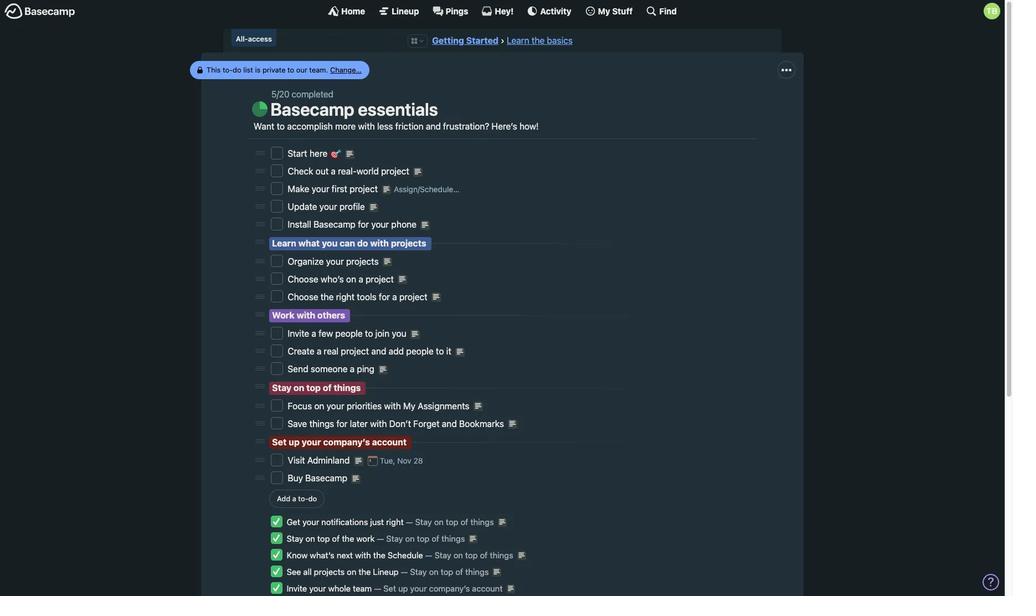 Task type: locate. For each thing, give the bounding box(es) containing it.
with down work
[[355, 550, 371, 560]]

the up next
[[342, 534, 354, 544]]

all
[[303, 567, 312, 577]]

1 vertical spatial account
[[472, 584, 503, 594]]

work with others
[[272, 310, 345, 320]]

1 vertical spatial set
[[384, 584, 396, 594]]

2 vertical spatial basecamp
[[306, 474, 348, 484]]

breadcrumb element
[[223, 29, 782, 53]]

want to accomplish more with less friction and frustration? here's how!
[[254, 122, 539, 132]]

on down know what's next with the schedule — stay on top of things
[[429, 567, 439, 577]]

access
[[248, 34, 272, 43]]

your down out
[[312, 184, 330, 194]]

people right add at the left bottom of the page
[[407, 347, 434, 357]]

up down the see all projects on the lineup — stay on top of things
[[399, 584, 408, 594]]

tim burton image
[[985, 3, 1001, 19]]

1 choose from the top
[[288, 274, 319, 284]]

— for work
[[377, 534, 384, 544]]

choose who's on a project link
[[288, 274, 396, 284]]

lineup left "pings" popup button
[[392, 6, 419, 16]]

can
[[340, 238, 355, 248]]

list
[[244, 65, 254, 74]]

0 vertical spatial choose
[[288, 274, 319, 284]]

5/20 completed link
[[272, 89, 334, 99]]

tools
[[357, 292, 377, 302]]

2 vertical spatial for
[[337, 419, 348, 429]]

stay
[[272, 383, 292, 393], [416, 517, 432, 527], [287, 534, 304, 544], [387, 534, 403, 544], [435, 550, 452, 560], [410, 567, 427, 577]]

you right join
[[392, 329, 407, 339]]

for for later
[[337, 419, 348, 429]]

and right friction
[[426, 122, 441, 132]]

learn right ›
[[507, 35, 530, 45]]

work with others link
[[272, 310, 345, 320]]

0 horizontal spatial company's
[[323, 437, 370, 447]]

save
[[288, 419, 307, 429]]

add
[[389, 347, 404, 357]]

2 vertical spatial projects
[[314, 567, 345, 577]]

make your first project
[[288, 184, 380, 194]]

a right tools
[[393, 292, 397, 302]]

0 vertical spatial my
[[598, 6, 611, 16]]

add
[[277, 494, 291, 503]]

0 horizontal spatial set
[[272, 437, 287, 447]]

your
[[312, 184, 330, 194], [320, 202, 337, 212], [372, 220, 389, 230], [326, 257, 344, 267], [327, 401, 345, 411], [302, 437, 321, 447], [303, 517, 319, 527], [309, 584, 326, 594], [410, 584, 427, 594]]

projects down phone
[[391, 238, 427, 248]]

1 horizontal spatial learn
[[507, 35, 530, 45]]

with
[[358, 122, 375, 132], [370, 238, 389, 248], [297, 310, 316, 320], [384, 401, 401, 411], [370, 419, 387, 429], [355, 550, 371, 560]]

on up schedule
[[406, 534, 415, 544]]

0 vertical spatial learn
[[507, 35, 530, 45]]

to left our
[[288, 65, 295, 74]]

0 vertical spatial up
[[289, 437, 300, 447]]

what
[[299, 238, 320, 248]]

right down choose who's on a project link
[[336, 292, 355, 302]]

invite your whole team — set up your company's account
[[287, 584, 503, 594]]

right right just
[[386, 517, 404, 527]]

company's
[[323, 437, 370, 447], [429, 584, 470, 594]]

0 horizontal spatial up
[[289, 437, 300, 447]]

less
[[377, 122, 393, 132]]

switch accounts image
[[4, 3, 75, 20]]

1 vertical spatial right
[[386, 517, 404, 527]]

basecamp essentials
[[271, 99, 438, 120]]

up up visit
[[289, 437, 300, 447]]

— for lineup
[[401, 567, 408, 577]]

— down schedule
[[401, 567, 408, 577]]

2 horizontal spatial do
[[357, 238, 368, 248]]

0 vertical spatial to-
[[223, 65, 233, 74]]

1 horizontal spatial account
[[472, 584, 503, 594]]

your down all
[[309, 584, 326, 594]]

learn
[[507, 35, 530, 45], [272, 238, 297, 248]]

home
[[342, 6, 365, 16]]

know
[[287, 550, 308, 560]]

1 vertical spatial lineup
[[373, 567, 399, 577]]

organize
[[288, 257, 324, 267]]

choose for choose who's on a project
[[288, 274, 319, 284]]

my stuff
[[598, 6, 633, 16]]

1 vertical spatial up
[[399, 584, 408, 594]]

0 horizontal spatial my
[[404, 401, 416, 411]]

0 horizontal spatial and
[[372, 347, 387, 357]]

how!
[[520, 122, 539, 132]]

for for your
[[358, 220, 369, 230]]

your down make your first project link
[[320, 202, 337, 212]]

lineup link
[[379, 6, 419, 17]]

0 vertical spatial and
[[426, 122, 441, 132]]

invite down see
[[287, 584, 307, 594]]

a up choose the right tools for a project
[[359, 274, 364, 284]]

getting started link
[[432, 35, 499, 45]]

for right tools
[[379, 292, 390, 302]]

learn the basics link
[[507, 35, 573, 45]]

2 choose from the top
[[288, 292, 319, 302]]

projects down what's
[[314, 567, 345, 577]]

basecamp up accomplish
[[271, 99, 355, 120]]

project down world
[[350, 184, 378, 194]]

on
[[346, 274, 357, 284], [294, 383, 305, 393], [314, 401, 325, 411], [434, 517, 444, 527], [306, 534, 315, 544], [406, 534, 415, 544], [454, 550, 463, 560], [347, 567, 357, 577], [429, 567, 439, 577]]

basecamp down adminland
[[306, 474, 348, 484]]

on up know what's next with the schedule — stay on top of things
[[434, 517, 444, 527]]

do left list
[[233, 65, 242, 74]]

1 horizontal spatial projects
[[346, 257, 379, 267]]

our
[[297, 65, 308, 74]]

my up "don't"
[[404, 401, 416, 411]]

0 horizontal spatial account
[[372, 437, 407, 447]]

project
[[381, 166, 410, 176], [350, 184, 378, 194], [366, 274, 394, 284], [400, 292, 428, 302], [341, 347, 369, 357]]

— for schedule
[[426, 550, 433, 560]]

0 horizontal spatial do
[[233, 65, 242, 74]]

and down "assignments"
[[442, 419, 457, 429]]

choose down 'organize'
[[288, 274, 319, 284]]

hey! button
[[482, 6, 514, 17]]

completed
[[292, 89, 334, 99]]

0 horizontal spatial learn
[[272, 238, 297, 248]]

0 vertical spatial projects
[[391, 238, 427, 248]]

1 vertical spatial projects
[[346, 257, 379, 267]]

2 vertical spatial do
[[309, 494, 317, 503]]

the for see all projects on the lineup — stay on top of things
[[359, 567, 371, 577]]

project right tools
[[400, 292, 428, 302]]

for down the profile
[[358, 220, 369, 230]]

lineup up invite your whole team — set up your company's account
[[373, 567, 399, 577]]

my stuff button
[[585, 6, 633, 17]]

right
[[336, 292, 355, 302], [386, 517, 404, 527]]

is
[[256, 65, 261, 74]]

1 vertical spatial you
[[392, 329, 407, 339]]

0 horizontal spatial right
[[336, 292, 355, 302]]

all-
[[236, 34, 248, 43]]

to
[[288, 65, 295, 74], [277, 122, 285, 132], [365, 329, 373, 339], [436, 347, 444, 357]]

visit
[[288, 456, 305, 466]]

1 horizontal spatial right
[[386, 517, 404, 527]]

my left stuff
[[598, 6, 611, 16]]

0 vertical spatial invite
[[288, 329, 309, 339]]

choose the right tools for a project
[[288, 292, 430, 302]]

1 vertical spatial for
[[379, 292, 390, 302]]

stay on top of things link
[[272, 383, 361, 393]]

5/20
[[272, 89, 290, 99]]

know what's next with the schedule — stay on top of things
[[287, 550, 514, 560]]

invite up create
[[288, 329, 309, 339]]

the down who's
[[321, 292, 334, 302]]

lineup inside "main" element
[[392, 6, 419, 16]]

basecamp down update your profile link
[[314, 220, 356, 230]]

to left it on the bottom left
[[436, 347, 444, 357]]

basecamp for buy basecamp
[[306, 474, 348, 484]]

0 vertical spatial account
[[372, 437, 407, 447]]

to-
[[223, 65, 233, 74], [298, 494, 309, 503]]

1 horizontal spatial and
[[426, 122, 441, 132]]

1 horizontal spatial my
[[598, 6, 611, 16]]

to- right this
[[223, 65, 233, 74]]

0 horizontal spatial for
[[337, 419, 348, 429]]

on up focus
[[294, 383, 305, 393]]

1 horizontal spatial for
[[358, 220, 369, 230]]

2 vertical spatial and
[[442, 419, 457, 429]]

0 vertical spatial you
[[322, 238, 338, 248]]

2 horizontal spatial and
[[442, 419, 457, 429]]

the up the "team"
[[359, 567, 371, 577]]

1 horizontal spatial company's
[[429, 584, 470, 594]]

on down next
[[347, 567, 357, 577]]

work
[[357, 534, 375, 544]]

and left add at the left bottom of the page
[[372, 347, 387, 357]]

learn inside breadcrumb element
[[507, 35, 530, 45]]

1 horizontal spatial you
[[392, 329, 407, 339]]

0 vertical spatial set
[[272, 437, 287, 447]]

stay down the get your notifications just right — stay on top of things
[[387, 534, 403, 544]]

out
[[316, 166, 329, 176]]

1 vertical spatial basecamp
[[314, 220, 356, 230]]

1 vertical spatial people
[[407, 347, 434, 357]]

install basecamp for your phone
[[288, 220, 419, 230]]

on up what's
[[306, 534, 315, 544]]

your up who's
[[326, 257, 344, 267]]

— right schedule
[[426, 550, 433, 560]]

priorities
[[347, 401, 382, 411]]

home link
[[328, 6, 365, 17]]

a right add
[[293, 494, 296, 503]]

— right work
[[377, 534, 384, 544]]

1 horizontal spatial set
[[384, 584, 396, 594]]

frustration?
[[443, 122, 490, 132]]

1 vertical spatial choose
[[288, 292, 319, 302]]

activity link
[[527, 6, 572, 17]]

with down focus on your priorities with my assignments link
[[370, 419, 387, 429]]

do
[[233, 65, 242, 74], [357, 238, 368, 248], [309, 494, 317, 503]]

top
[[307, 383, 321, 393], [446, 517, 459, 527], [318, 534, 330, 544], [417, 534, 430, 544], [466, 550, 478, 560], [441, 567, 454, 577]]

started
[[467, 35, 499, 45]]

1 vertical spatial company's
[[429, 584, 470, 594]]

2 horizontal spatial for
[[379, 292, 390, 302]]

notifications
[[322, 517, 368, 527]]

1 vertical spatial my
[[404, 401, 416, 411]]

basecamp for install basecamp for your phone
[[314, 220, 356, 230]]

do down buy basecamp link
[[309, 494, 317, 503]]

you left can
[[322, 238, 338, 248]]

bookmarks
[[460, 419, 504, 429]]

to- right add
[[298, 494, 309, 503]]

0 vertical spatial people
[[336, 329, 363, 339]]

team
[[353, 584, 372, 594]]

choose up work with others link
[[288, 292, 319, 302]]

0 vertical spatial right
[[336, 292, 355, 302]]

a left real
[[317, 347, 322, 357]]

do right can
[[357, 238, 368, 248]]

people right the "few"
[[336, 329, 363, 339]]

check out a real-world project
[[288, 166, 412, 176]]

later
[[350, 419, 368, 429]]

things
[[334, 383, 361, 393], [310, 419, 334, 429], [471, 517, 494, 527], [442, 534, 465, 544], [490, 550, 514, 560], [466, 567, 489, 577]]

team.
[[310, 65, 329, 74]]

learn down install
[[272, 238, 297, 248]]

2 horizontal spatial projects
[[391, 238, 427, 248]]

0 horizontal spatial people
[[336, 329, 363, 339]]

join
[[376, 329, 390, 339]]

for left later
[[337, 419, 348, 429]]

nov
[[398, 456, 412, 466]]

projects down learn what you can do with projects in the left of the page
[[346, 257, 379, 267]]

0 vertical spatial for
[[358, 220, 369, 230]]

1 vertical spatial to-
[[298, 494, 309, 503]]

and
[[426, 122, 441, 132], [372, 347, 387, 357], [442, 419, 457, 429]]

a inside add a to-do button
[[293, 494, 296, 503]]

invite a few people to join you link
[[288, 329, 409, 339]]

with left less
[[358, 122, 375, 132]]

the down stay on top of the work — stay on top of things
[[374, 550, 386, 560]]

0 vertical spatial lineup
[[392, 6, 419, 16]]

a
[[331, 166, 336, 176], [359, 274, 364, 284], [393, 292, 397, 302], [312, 329, 317, 339], [317, 347, 322, 357], [350, 364, 355, 374], [293, 494, 296, 503]]

— right just
[[406, 517, 413, 527]]

assignments
[[418, 401, 470, 411]]

1 horizontal spatial to-
[[298, 494, 309, 503]]

update your profile
[[288, 202, 368, 212]]

the
[[532, 35, 545, 45], [321, 292, 334, 302], [342, 534, 354, 544], [374, 550, 386, 560], [359, 567, 371, 577]]

work
[[272, 310, 295, 320]]

1 horizontal spatial do
[[309, 494, 317, 503]]

just
[[370, 517, 384, 527]]

and for friction
[[426, 122, 441, 132]]

your down the see all projects on the lineup — stay on top of things
[[410, 584, 427, 594]]

0 horizontal spatial projects
[[314, 567, 345, 577]]

here's
[[492, 122, 518, 132]]

1 vertical spatial invite
[[287, 584, 307, 594]]

the left basics
[[532, 35, 545, 45]]



Task type: vqa. For each thing, say whether or not it's contained in the screenshot.
Tue at bottom left
no



Task type: describe. For each thing, give the bounding box(es) containing it.
pings button
[[433, 6, 469, 17]]

🎯
[[330, 149, 341, 159]]

create a real project and add people to it
[[288, 347, 454, 357]]

first
[[332, 184, 348, 194]]

all-access
[[236, 34, 272, 43]]

set up your company's account link
[[272, 437, 407, 447]]

on down stay on top of things
[[314, 401, 325, 411]]

create a real project and add people to it link
[[288, 347, 454, 357]]

0 vertical spatial do
[[233, 65, 242, 74]]

your right get
[[303, 517, 319, 527]]

this
[[207, 65, 221, 74]]

28
[[414, 456, 423, 466]]

my inside popup button
[[598, 6, 611, 16]]

a right out
[[331, 166, 336, 176]]

change… link
[[331, 65, 362, 74]]

1 vertical spatial learn
[[272, 238, 297, 248]]

invite a few people to join you
[[288, 329, 409, 339]]

world
[[357, 166, 379, 176]]

stay down schedule
[[410, 567, 427, 577]]

a left ping
[[350, 364, 355, 374]]

get your notifications just right — stay on top of things
[[287, 517, 494, 527]]

this to-do list is private to our team. change…
[[207, 65, 362, 74]]

buy
[[288, 474, 303, 484]]

install
[[288, 220, 311, 230]]

projects for see all projects on the lineup — stay on top of things
[[314, 567, 345, 577]]

organize your projects link
[[288, 257, 381, 267]]

buy basecamp
[[288, 474, 350, 484]]

hey!
[[495, 6, 514, 16]]

— right the "team"
[[374, 584, 381, 594]]

ping
[[357, 364, 375, 374]]

check
[[288, 166, 313, 176]]

real
[[324, 347, 339, 357]]

update your profile link
[[288, 202, 368, 212]]

›
[[501, 35, 505, 45]]

basecamp essentials link
[[271, 99, 438, 120]]

1 horizontal spatial up
[[399, 584, 408, 594]]

0 vertical spatial company's
[[323, 437, 370, 447]]

save things for later with don't forget and bookmarks
[[288, 419, 507, 429]]

stay on top of the work — stay on top of things
[[287, 534, 465, 544]]

update
[[288, 202, 317, 212]]

and for forget
[[442, 419, 457, 429]]

invite for invite a few people to join you
[[288, 329, 309, 339]]

more
[[335, 122, 356, 132]]

basics
[[547, 35, 573, 45]]

activity
[[541, 6, 572, 16]]

stay down get
[[287, 534, 304, 544]]

learn what you can do with projects
[[272, 238, 427, 248]]

projects for organize your projects
[[346, 257, 379, 267]]

your left phone
[[372, 220, 389, 230]]

to- inside button
[[298, 494, 309, 503]]

on right schedule
[[454, 550, 463, 560]]

visit adminland link
[[288, 456, 352, 466]]

main element
[[0, 0, 1006, 22]]

do inside add a to-do button
[[309, 494, 317, 503]]

stay down send
[[272, 383, 292, 393]]

start here 🎯
[[288, 149, 343, 159]]

friction
[[396, 122, 424, 132]]

with up save things for later with don't forget and bookmarks 'link'
[[384, 401, 401, 411]]

get
[[287, 517, 300, 527]]

adminland
[[308, 456, 350, 466]]

focus
[[288, 401, 312, 411]]

choose for choose the right tools for a project
[[288, 292, 319, 302]]

assign/schedule… link
[[394, 184, 460, 195]]

see all projects on the lineup — stay on top of things
[[287, 567, 489, 577]]

forget
[[414, 419, 440, 429]]

getting started
[[432, 35, 499, 45]]

add a to-do button
[[269, 490, 325, 508]]

stay on top of things
[[272, 383, 361, 393]]

the inside breadcrumb element
[[532, 35, 545, 45]]

find
[[660, 6, 677, 16]]

buy basecamp link
[[288, 474, 350, 484]]

want
[[254, 122, 275, 132]]

the for know what's next with the schedule — stay on top of things
[[374, 550, 386, 560]]

someone
[[311, 364, 348, 374]]

visit adminland
[[288, 456, 352, 466]]

getting
[[432, 35, 465, 45]]

save things for later with don't forget and bookmarks link
[[288, 419, 507, 429]]

project up tools
[[366, 274, 394, 284]]

stay right schedule
[[435, 550, 452, 560]]

project down invite a few people to join you
[[341, 347, 369, 357]]

0 horizontal spatial to-
[[223, 65, 233, 74]]

0 horizontal spatial you
[[322, 238, 338, 248]]

your up the visit adminland link on the left bottom
[[302, 437, 321, 447]]

the for stay on top of the work — stay on top of things
[[342, 534, 354, 544]]

a left the "few"
[[312, 329, 317, 339]]

with down install basecamp for your phone link
[[370, 238, 389, 248]]

stay up schedule
[[416, 517, 432, 527]]

add a to-do
[[277, 494, 317, 503]]

choose who's on a project
[[288, 274, 396, 284]]

it
[[447, 347, 452, 357]]

set up your company's account
[[272, 437, 407, 447]]

what's
[[310, 550, 335, 560]]

your down stay on top of things
[[327, 401, 345, 411]]

tue,
[[380, 456, 395, 466]]

1 horizontal spatial people
[[407, 347, 434, 357]]

› learn the basics
[[501, 35, 573, 45]]

all-access element
[[232, 29, 276, 47]]

don't
[[390, 419, 411, 429]]

others
[[318, 310, 345, 320]]

start here 🎯 link
[[288, 149, 343, 159]]

real-
[[338, 166, 357, 176]]

to left join
[[365, 329, 373, 339]]

0 vertical spatial basecamp
[[271, 99, 355, 120]]

to right want
[[277, 122, 285, 132]]

who's
[[321, 274, 344, 284]]

5/20 completed
[[272, 89, 334, 99]]

invite for invite your whole team — set up your company's account
[[287, 584, 307, 594]]

see
[[287, 567, 301, 577]]

few
[[319, 329, 333, 339]]

1 vertical spatial do
[[357, 238, 368, 248]]

project right world
[[381, 166, 410, 176]]

1 vertical spatial and
[[372, 347, 387, 357]]

start
[[288, 149, 308, 159]]

change…
[[331, 65, 362, 74]]

with right work
[[297, 310, 316, 320]]

on right who's
[[346, 274, 357, 284]]

learn what you can do with projects link
[[272, 238, 427, 248]]

accomplish
[[287, 122, 333, 132]]



